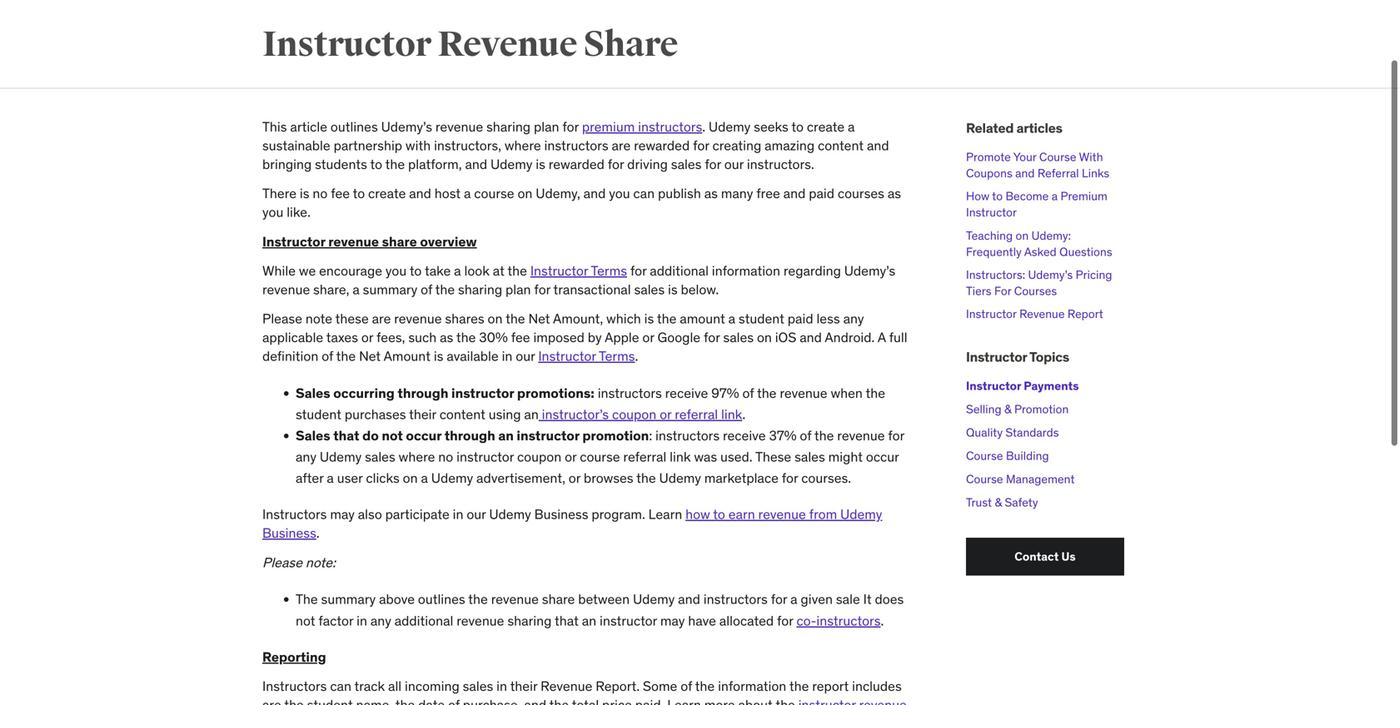 Task type: locate. For each thing, give the bounding box(es) containing it.
1 vertical spatial sharing
[[458, 281, 502, 298]]

their
[[409, 406, 436, 423], [510, 678, 537, 695]]

how
[[686, 506, 710, 523]]

1 vertical spatial please
[[262, 554, 302, 571]]

. up note:
[[316, 525, 320, 542]]

0 horizontal spatial link
[[670, 449, 691, 466]]

how to earn revenue from udemy business link
[[262, 506, 882, 542]]

bringing
[[262, 156, 312, 173]]

0 horizontal spatial any
[[296, 449, 316, 466]]

1 vertical spatial plan
[[506, 281, 531, 298]]

the inside the summary above outlines the revenue share between udemy and instructors for a given sale it does not factor in any additional revenue sharing that an instructor may have allocated for
[[468, 591, 488, 608]]

1 horizontal spatial can
[[633, 185, 655, 202]]

where
[[505, 137, 541, 154], [399, 449, 435, 466]]

not down the
[[296, 612, 315, 629]]

of inside please note these are revenue shares on the net amount, which is the amount a student paid less any applicable taxes or fees, such as the 30% fee imposed by apple or google for sales on ios and android. a full definition of the net amount is available in our
[[322, 348, 333, 365]]

instructor down between
[[600, 612, 657, 629]]

occurring
[[333, 385, 395, 402]]

0 vertical spatial where
[[505, 137, 541, 154]]

our down the advertisement,
[[467, 506, 486, 523]]

1 vertical spatial any
[[296, 449, 316, 466]]

1 horizontal spatial you
[[386, 262, 407, 279]]

in right 'participate'
[[453, 506, 463, 523]]

how
[[966, 189, 990, 204]]

1 instructors from the top
[[262, 506, 327, 523]]

1 vertical spatial where
[[399, 449, 435, 466]]

their right purchases
[[409, 406, 436, 423]]

2 vertical spatial share
[[542, 591, 575, 608]]

1 vertical spatial courses
[[801, 470, 848, 487]]

2 vertical spatial revenue
[[541, 678, 592, 695]]

instructor terms link for .
[[538, 348, 635, 365]]

paid inside please note these are revenue shares on the net amount, which is the amount a student paid less any applicable taxes or fees, such as the 30% fee imposed by apple or google for sales on ios and android. a full definition of the net amount is available in our
[[788, 310, 813, 327]]

outlines inside the summary above outlines the revenue share between udemy and instructors for a given sale it does not factor in any additional revenue sharing that an instructor may have allocated for
[[418, 591, 465, 608]]

the down while we encourage you to take a look at the instructor terms
[[435, 281, 455, 298]]

an down between
[[582, 612, 596, 629]]

business
[[534, 506, 588, 523], [262, 525, 316, 542]]

create up 'instructor revenue share overview'
[[368, 185, 406, 202]]

please up applicable
[[262, 310, 302, 327]]

coupon up promotion
[[612, 406, 656, 423]]

please for please note these are revenue shares on the net amount, which is the amount a student paid less any applicable taxes or fees, such as the 30% fee imposed by apple or google for sales on ios and android. a full definition of the net amount is available in our
[[262, 310, 302, 327]]

0 horizontal spatial fee
[[331, 185, 350, 202]]

can inside there is no fee to create and host a course on udemy, and you can publish as many free and paid courses as you like.
[[633, 185, 655, 202]]

content inside a sustainable partnership with instructors, where instructors are rewarded for creating amazing content and bringing students to the platform, and udemy is rewarded for driving sales for our instructors.
[[818, 137, 864, 154]]

instructor inside instructor payments selling & promotion quality standards course building course management trust & safety
[[966, 378, 1021, 393]]

of down take
[[421, 281, 432, 298]]

plan for this article outlines udemy's revenue sharing plan for
[[534, 118, 559, 135]]

2 vertical spatial any
[[370, 612, 391, 629]]

the right the some
[[695, 678, 715, 695]]

for inside these sales might occur after a user clicks on a udemy advertisement, or browses the udemy marketplace for courses
[[782, 470, 798, 487]]

not inside the summary above outlines the revenue share between udemy and instructors for a given sale it does not factor in any additional revenue sharing that an instructor may have allocated for
[[296, 612, 315, 629]]

2 vertical spatial sharing
[[507, 612, 552, 629]]

0 vertical spatial plan
[[534, 118, 559, 135]]

for inside revenue for any udemy sales where no instructor coupon or course referral link was used.
[[888, 427, 904, 444]]

0 horizontal spatial create
[[368, 185, 406, 202]]

1 vertical spatial create
[[368, 185, 406, 202]]

the right the above
[[468, 591, 488, 608]]

was
[[694, 449, 717, 466]]

includes
[[852, 678, 902, 695]]

1 sales from the top
[[296, 385, 330, 402]]

udemy inside how to earn revenue from udemy business
[[840, 506, 882, 523]]

0 vertical spatial receive
[[665, 385, 708, 402]]

1 horizontal spatial link
[[721, 406, 742, 423]]

course inside revenue for any udemy sales where no instructor coupon or course referral link was used.
[[580, 449, 620, 466]]

course up browses
[[580, 449, 620, 466]]

please left note:
[[262, 554, 302, 571]]

0 horizontal spatial plan
[[506, 281, 531, 298]]

any down the above
[[370, 612, 391, 629]]

our down 'creating'
[[724, 156, 744, 173]]

where inside a sustainable partnership with instructors, where instructors are rewarded for creating amazing content and bringing students to the platform, and udemy is rewarded for driving sales for our instructors.
[[505, 137, 541, 154]]

sales inside revenue for any udemy sales where no instructor coupon or course referral link was used.
[[365, 449, 395, 466]]

name,
[[356, 697, 392, 705]]

with
[[406, 137, 431, 154]]

link down 97%
[[721, 406, 742, 423]]

course
[[474, 185, 514, 202], [580, 449, 620, 466]]

not right do
[[382, 427, 403, 444]]

receive
[[665, 385, 708, 402], [723, 427, 766, 444]]

the right when
[[866, 385, 885, 402]]

share for the summary above outlines the revenue share between udemy and instructors for a given sale it does not factor in any additional revenue sharing that an instructor may have allocated for
[[542, 591, 575, 608]]

an for using
[[524, 406, 539, 423]]

amazing
[[765, 137, 815, 154]]

may left also
[[330, 506, 355, 523]]

that down between
[[555, 612, 579, 629]]

have
[[688, 612, 716, 629]]

instructors,
[[434, 137, 501, 154]]

rewarded up udemy,
[[549, 156, 605, 173]]

in right factor
[[357, 612, 367, 629]]

an inside the student purchases their content using an
[[524, 406, 539, 423]]

on inside these sales might occur after a user clicks on a udemy advertisement, or browses the udemy marketplace for courses
[[403, 470, 418, 487]]

0 horizontal spatial share
[[313, 281, 346, 298]]

udemy down was
[[659, 470, 701, 487]]

1 vertical spatial revenue
[[1019, 307, 1065, 322]]

1 horizontal spatial fee
[[511, 329, 530, 346]]

learn
[[649, 506, 682, 523]]

on up asked
[[1016, 228, 1029, 243]]

0 horizontal spatial occur
[[406, 427, 442, 444]]

. down the apple in the left of the page
[[635, 348, 638, 365]]

revenue inside please note these are revenue shares on the net amount, which is the amount a student paid less any applicable taxes or fees, such as the 30% fee imposed by apple or google for sales on ios and android. a full definition of the net amount is available in our
[[394, 310, 442, 327]]

0 vertical spatial may
[[330, 506, 355, 523]]

course up referral
[[1039, 149, 1076, 164]]

is inside a sustainable partnership with instructors, where instructors are rewarded for creating amazing content and bringing students to the platform, and udemy is rewarded for driving sales for our instructors.
[[536, 156, 545, 173]]

0 horizontal spatial that
[[333, 427, 359, 444]]

0 horizontal spatial net
[[359, 348, 381, 365]]

the
[[385, 156, 405, 173], [508, 262, 527, 279], [435, 281, 455, 298], [506, 310, 525, 327], [657, 310, 677, 327], [456, 329, 476, 346], [336, 348, 356, 365], [757, 385, 777, 402], [866, 385, 885, 402], [814, 427, 834, 444], [636, 470, 656, 487], [468, 591, 488, 608], [695, 678, 715, 695], [789, 678, 809, 695], [284, 697, 304, 705], [395, 697, 415, 705]]

course inside promote your course with coupons and referral links how to become a premium instructor teaching on udemy: frequently asked questions instructors: udemy's pricing tiers for courses instructor revenue report
[[1039, 149, 1076, 164]]

students
[[315, 156, 367, 173]]

a right host at the top
[[464, 185, 471, 202]]

1 vertical spatial summary
[[321, 591, 376, 608]]

0 vertical spatial coupon
[[612, 406, 656, 423]]

0 vertical spatial through
[[398, 385, 448, 402]]

1 vertical spatial content
[[439, 406, 485, 423]]

sales for sales that do not occur through an instructor promotion : instructors receive 37% of the
[[296, 427, 330, 444]]

fee
[[331, 185, 350, 202], [511, 329, 530, 346]]

referral down promotion
[[623, 449, 666, 466]]

1 horizontal spatial rewarded
[[634, 137, 690, 154]]

instructor terms link down by
[[538, 348, 635, 365]]

0 horizontal spatial can
[[330, 678, 351, 695]]

the inside the student purchases their content using an
[[866, 385, 885, 402]]

2 horizontal spatial share
[[542, 591, 575, 608]]

0 vertical spatial student
[[739, 310, 784, 327]]

share left between
[[542, 591, 575, 608]]

host
[[435, 185, 461, 202]]

are inside please note these are revenue shares on the net amount, which is the amount a student paid less any applicable taxes or fees, such as the 30% fee imposed by apple or google for sales on ios and android. a full definition of the net amount is available in our
[[372, 310, 391, 327]]

additional inside the summary above outlines the revenue share between udemy and instructors for a given sale it does not factor in any additional revenue sharing that an instructor may have allocated for
[[395, 612, 453, 629]]

0 vertical spatial our
[[724, 156, 744, 173]]

sharing for the
[[458, 281, 502, 298]]

summary right the ,
[[363, 281, 418, 298]]

also
[[358, 506, 382, 523]]

0 vertical spatial sales
[[296, 385, 330, 402]]

udemy inside revenue for any udemy sales where no instructor coupon or course referral link was used.
[[320, 449, 362, 466]]

0 horizontal spatial an
[[498, 427, 514, 444]]

instructor inside revenue for any udemy sales where no instructor coupon or course referral link was used.
[[456, 449, 514, 466]]

1 horizontal spatial content
[[818, 137, 864, 154]]

1 vertical spatial course
[[966, 448, 1003, 463]]

android.
[[825, 329, 875, 346]]

fee down students
[[331, 185, 350, 202]]

0 vertical spatial outlines
[[331, 118, 378, 135]]

the up might
[[814, 427, 834, 444]]

quality
[[966, 425, 1003, 440]]

course inside there is no fee to create and host a course on udemy, and you can publish as many free and paid courses as you like.
[[474, 185, 514, 202]]

0 vertical spatial rewarded
[[634, 137, 690, 154]]

udemy up user
[[320, 449, 362, 466]]

1 vertical spatial can
[[330, 678, 351, 695]]

1 vertical spatial coupon
[[517, 449, 562, 466]]

sustainable
[[262, 137, 330, 154]]

rewarded up driving
[[634, 137, 690, 154]]

instructors
[[638, 118, 702, 135], [544, 137, 608, 154], [598, 385, 662, 402], [655, 427, 720, 444], [704, 591, 768, 608], [817, 612, 881, 629]]

udemy's inside promote your course with coupons and referral links how to become a premium instructor teaching on udemy: frequently asked questions instructors: udemy's pricing tiers for courses instructor revenue report
[[1028, 267, 1073, 282]]

on up 30%
[[488, 310, 503, 327]]

fees,
[[376, 329, 405, 346]]

free
[[756, 185, 780, 202]]

udemy right between
[[633, 591, 675, 608]]

courses inside there is no fee to create and host a course on udemy, and you can publish as many free and paid courses as you like.
[[838, 185, 884, 202]]

:
[[591, 385, 594, 402], [649, 427, 652, 444]]

0 vertical spatial :
[[591, 385, 594, 402]]

0 horizontal spatial you
[[262, 204, 283, 221]]

instructor revenue share overview
[[262, 233, 477, 250]]

can
[[633, 185, 655, 202], [330, 678, 351, 695]]

0 horizontal spatial additional
[[395, 612, 453, 629]]

0 vertical spatial are
[[612, 137, 631, 154]]

given
[[801, 591, 833, 608]]

how to earn revenue from udemy business
[[262, 506, 882, 542]]

seeks
[[754, 118, 789, 135]]

of
[[421, 281, 432, 298], [322, 348, 333, 365], [742, 385, 754, 402], [800, 427, 811, 444], [681, 678, 692, 695], [448, 697, 460, 705]]

courses
[[1014, 284, 1057, 299]]

0 vertical spatial share
[[382, 233, 417, 250]]

1 vertical spatial instructors
[[262, 678, 327, 695]]

can down driving
[[633, 185, 655, 202]]

udemy inside a sustainable partnership with instructors, where instructors are rewarded for creating amazing content and bringing students to the platform, and udemy is rewarded for driving sales for our instructors.
[[491, 156, 532, 173]]

97%
[[711, 385, 739, 402]]

information up below.
[[712, 262, 780, 279]]

our inside a sustainable partnership with instructors, where instructors are rewarded for creating amazing content and bringing students to the platform, and udemy is rewarded for driving sales for our instructors.
[[724, 156, 744, 173]]

1 horizontal spatial plan
[[534, 118, 559, 135]]

to
[[792, 118, 804, 135], [370, 156, 382, 173], [353, 185, 365, 202], [992, 189, 1003, 204], [410, 262, 422, 279], [713, 506, 725, 523]]

and inside please note these are revenue shares on the net amount, which is the amount a student paid less any applicable taxes or fees, such as the 30% fee imposed by apple or google for sales on ios and android. a full definition of the net amount is available in our
[[800, 329, 822, 346]]

please inside please note these are revenue shares on the net amount, which is the amount a student paid less any applicable taxes or fees, such as the 30% fee imposed by apple or google for sales on ios and android. a full definition of the net amount is available in our
[[262, 310, 302, 327]]

for
[[994, 284, 1011, 299]]

share inside the summary above outlines the revenue share between udemy and instructors for a given sale it does not factor in any additional revenue sharing that an instructor may have allocated for
[[542, 591, 575, 608]]

0 horizontal spatial are
[[262, 697, 281, 705]]

sales inside these sales might occur after a user clicks on a udemy advertisement, or browses the udemy marketplace for courses
[[795, 449, 825, 466]]

at
[[493, 262, 505, 279]]

0 horizontal spatial where
[[399, 449, 435, 466]]

for inside for additional information regarding udemy's revenue share
[[630, 262, 647, 279]]

allocated
[[719, 612, 774, 629]]

course up "trust"
[[966, 472, 1003, 487]]

factor
[[318, 612, 353, 629]]

0 vertical spatial referral
[[675, 406, 718, 423]]

udemy right from
[[840, 506, 882, 523]]

sale
[[836, 591, 860, 608]]

business down the advertisement,
[[534, 506, 588, 523]]

summary up factor
[[321, 591, 376, 608]]

plan for while we encourage you to take a look at the
[[506, 281, 531, 298]]

an inside the summary above outlines the revenue share between udemy and instructors for a given sale it does not factor in any additional revenue sharing that an instructor may have allocated for
[[582, 612, 596, 629]]

0 horizontal spatial coupon
[[517, 449, 562, 466]]

1 vertical spatial paid
[[788, 310, 813, 327]]

marketplace
[[704, 470, 779, 487]]

paid down instructors.
[[809, 185, 835, 202]]

content left using
[[439, 406, 485, 423]]

1 vertical spatial share
[[313, 281, 346, 298]]

share
[[382, 233, 417, 250], [313, 281, 346, 298], [542, 591, 575, 608]]

course
[[1039, 149, 1076, 164], [966, 448, 1003, 463], [966, 472, 1003, 487]]

in inside the summary above outlines the revenue share between udemy and instructors for a given sale it does not factor in any additional revenue sharing that an instructor may have allocated for
[[357, 612, 367, 629]]

their up purchase,
[[510, 678, 537, 695]]

the student purchases their content using an
[[296, 385, 885, 423]]

instructor terms link up transactional at the top left
[[530, 262, 627, 279]]

1 please from the top
[[262, 310, 302, 327]]

udemy's up courses
[[1028, 267, 1073, 282]]

any up android. in the top right of the page
[[843, 310, 864, 327]]

1 vertical spatial may
[[660, 612, 685, 629]]

2 horizontal spatial are
[[612, 137, 631, 154]]

course building link
[[966, 448, 1049, 463]]

can left track
[[330, 678, 351, 695]]

sales up purchase,
[[463, 678, 493, 695]]

instructors:
[[966, 267, 1025, 282]]

a
[[848, 118, 855, 135], [464, 185, 471, 202], [1052, 189, 1058, 204], [454, 262, 461, 279], [353, 281, 360, 298], [728, 310, 735, 327], [327, 470, 334, 487], [421, 470, 428, 487], [790, 591, 797, 608]]

advertisement,
[[476, 470, 565, 487]]

amount
[[384, 348, 431, 365]]

on left ios
[[757, 329, 772, 346]]

create inside there is no fee to create and host a course on udemy, and you can publish as many free and paid courses as you like.
[[368, 185, 406, 202]]

instructors for instructors can track all incoming sales in their revenue report. some of the information the report includes are the student name, the date of purchase,
[[262, 678, 327, 695]]

content right the amazing
[[818, 137, 864, 154]]

please
[[262, 310, 302, 327], [262, 554, 302, 571]]

1 vertical spatial :
[[649, 427, 652, 444]]

content
[[818, 137, 864, 154], [439, 406, 485, 423]]

information down allocated in the right of the page
[[718, 678, 786, 695]]

2 vertical spatial our
[[467, 506, 486, 523]]

to inside promote your course with coupons and referral links how to become a premium instructor teaching on udemy: frequently asked questions instructors: udemy's pricing tiers for courses instructor revenue report
[[992, 189, 1003, 204]]

1 vertical spatial that
[[555, 612, 579, 629]]

sales up publish
[[671, 156, 702, 173]]

instructors.
[[747, 156, 814, 173]]

a right seeks on the top of page
[[848, 118, 855, 135]]

management
[[1006, 472, 1075, 487]]

business up please note:
[[262, 525, 316, 542]]

an for through
[[498, 427, 514, 444]]

revenue inside revenue for any udemy sales where no instructor coupon or course referral link was used.
[[837, 427, 885, 444]]

revenue inside instructors can track all incoming sales in their revenue report. some of the information the report includes are the student name, the date of purchase,
[[541, 678, 592, 695]]

0 horizontal spatial receive
[[665, 385, 708, 402]]

fee inside please note these are revenue shares on the net amount, which is the amount a student paid less any applicable taxes or fees, such as the 30% fee imposed by apple or google for sales on ios and android. a full definition of the net amount is available in our
[[511, 329, 530, 346]]

revenue inside promote your course with coupons and referral links how to become a premium instructor teaching on udemy: frequently asked questions instructors: udemy's pricing tiers for courses instructor revenue report
[[1019, 307, 1065, 322]]

where up clicks
[[399, 449, 435, 466]]

is up udemy,
[[536, 156, 545, 173]]

1 horizontal spatial course
[[580, 449, 620, 466]]

the summary above outlines the revenue share between udemy and instructors for a given sale it does not factor in any additional revenue sharing that an instructor may have allocated for
[[296, 591, 904, 629]]

occur down purchases
[[406, 427, 442, 444]]

create up the amazing
[[807, 118, 845, 135]]

& right "trust"
[[995, 495, 1002, 510]]

report.
[[596, 678, 640, 695]]

safety
[[1005, 495, 1038, 510]]

udemy's inside for additional information regarding udemy's revenue share
[[844, 262, 895, 279]]

1 vertical spatial occur
[[866, 449, 899, 466]]

information inside instructors can track all incoming sales in their revenue report. some of the information the report includes are the student name, the date of purchase,
[[718, 678, 786, 695]]

summary inside the summary above outlines the revenue share between udemy and instructors for a given sale it does not factor in any additional revenue sharing that an instructor may have allocated for
[[321, 591, 376, 608]]

1 horizontal spatial &
[[1004, 402, 1012, 417]]

for
[[562, 118, 579, 135], [693, 137, 709, 154], [608, 156, 624, 173], [705, 156, 721, 173], [630, 262, 647, 279], [534, 281, 550, 298], [704, 329, 720, 346], [888, 427, 904, 444], [782, 470, 798, 487], [771, 591, 787, 608], [777, 612, 793, 629]]

0 vertical spatial an
[[524, 406, 539, 423]]

look
[[464, 262, 490, 279]]

any inside the summary above outlines the revenue share between udemy and instructors for a given sale it does not factor in any additional revenue sharing that an instructor may have allocated for
[[370, 612, 391, 629]]

may left have
[[660, 612, 685, 629]]

their inside the student purchases their content using an
[[409, 406, 436, 423]]

2 instructors from the top
[[262, 678, 327, 695]]

sales inside instructors can track all incoming sales in their revenue report. some of the information the report includes are the student name, the date of purchase,
[[463, 678, 493, 695]]

no up the instructors may also participate in our udemy business program. learn
[[438, 449, 453, 466]]

ios
[[775, 329, 796, 346]]

0 vertical spatial any
[[843, 310, 864, 327]]

an down using
[[498, 427, 514, 444]]

additional up below.
[[650, 262, 709, 279]]

1 vertical spatial their
[[510, 678, 537, 695]]

instructors inside the summary above outlines the revenue share between udemy and instructors for a given sale it does not factor in any additional revenue sharing that an instructor may have allocated for
[[704, 591, 768, 608]]

1 vertical spatial outlines
[[418, 591, 465, 608]]

you down 'instructor revenue share overview'
[[386, 262, 407, 279]]

pricing
[[1076, 267, 1112, 282]]

any inside please note these are revenue shares on the net amount, which is the amount a student paid less any applicable taxes or fees, such as the 30% fee imposed by apple or google for sales on ios and android. a full definition of the net amount is available in our
[[843, 310, 864, 327]]

receive up used. on the bottom of the page
[[723, 427, 766, 444]]

0 vertical spatial instructor terms link
[[530, 262, 627, 279]]

become
[[1006, 189, 1049, 204]]

1 horizontal spatial share
[[382, 233, 417, 250]]

outlines up partnership
[[331, 118, 378, 135]]

the down partnership
[[385, 156, 405, 173]]

student down occurring
[[296, 406, 341, 423]]

in
[[502, 348, 513, 365], [453, 506, 463, 523], [357, 612, 367, 629], [496, 678, 507, 695]]

1 horizontal spatial no
[[438, 449, 453, 466]]

student inside please note these are revenue shares on the net amount, which is the amount a student paid less any applicable taxes or fees, such as the 30% fee imposed by apple or google for sales on ios and android. a full definition of the net amount is available in our
[[739, 310, 784, 327]]

take
[[425, 262, 451, 279]]

share for for additional information regarding udemy's revenue share
[[313, 281, 346, 298]]

0 vertical spatial their
[[409, 406, 436, 423]]

0 vertical spatial summary
[[363, 281, 418, 298]]

student inside instructors can track all incoming sales in their revenue report. some of the information the report includes are the student name, the date of purchase,
[[307, 697, 353, 705]]

2 please from the top
[[262, 554, 302, 571]]

or inside these sales might occur after a user clicks on a udemy advertisement, or browses the udemy marketplace for courses
[[569, 470, 581, 487]]

premium instructors link
[[582, 118, 702, 135]]

may inside the summary above outlines the revenue share between udemy and instructors for a given sale it does not factor in any additional revenue sharing that an instructor may have allocated for
[[660, 612, 685, 629]]

these sales might occur after a user clicks on a udemy advertisement, or browses the udemy marketplace for courses
[[296, 449, 899, 487]]

share inside for additional information regarding udemy's revenue share
[[313, 281, 346, 298]]

course down quality
[[966, 448, 1003, 463]]

occur
[[406, 427, 442, 444], [866, 449, 899, 466]]

promotion
[[582, 427, 649, 444]]

create
[[807, 118, 845, 135], [368, 185, 406, 202]]

share down encourage
[[313, 281, 346, 298]]

through down using
[[444, 427, 495, 444]]

many
[[721, 185, 753, 202]]

instructors down this article outlines udemy's revenue sharing plan for premium instructors . udemy seeks to create
[[544, 137, 608, 154]]

coupon
[[612, 406, 656, 423], [517, 449, 562, 466]]

outlines right the above
[[418, 591, 465, 608]]

do
[[362, 427, 379, 444]]

1 horizontal spatial outlines
[[418, 591, 465, 608]]

a right amount
[[728, 310, 735, 327]]

occur inside these sales might occur after a user clicks on a udemy advertisement, or browses the udemy marketplace for courses
[[866, 449, 899, 466]]

where down this article outlines udemy's revenue sharing plan for premium instructors . udemy seeks to create
[[505, 137, 541, 154]]

the up 30%
[[506, 310, 525, 327]]

student inside the student purchases their content using an
[[296, 406, 341, 423]]

sales up 'after'
[[296, 427, 330, 444]]

where inside revenue for any udemy sales where no instructor coupon or course referral link was used.
[[399, 449, 435, 466]]

please for please note:
[[262, 554, 302, 571]]

1 horizontal spatial an
[[524, 406, 539, 423]]

premium
[[582, 118, 635, 135]]

some
[[643, 678, 677, 695]]

0 vertical spatial create
[[807, 118, 845, 135]]

coupon up the advertisement,
[[517, 449, 562, 466]]

sales inside please note these are revenue shares on the net amount, which is the amount a student paid less any applicable taxes or fees, such as the 30% fee imposed by apple or google for sales on ios and android. a full definition of the net amount is available in our
[[723, 329, 754, 346]]

receive left 97%
[[665, 385, 708, 402]]

2 horizontal spatial an
[[582, 612, 596, 629]]

: down instructor's coupon or referral link .
[[649, 427, 652, 444]]

1 horizontal spatial our
[[516, 348, 535, 365]]

can inside instructors can track all incoming sales in their revenue report. some of the information the report includes are the student name, the date of purchase,
[[330, 678, 351, 695]]

and inside the summary above outlines the revenue share between udemy and instructors for a given sale it does not factor in any additional revenue sharing that an instructor may have allocated for
[[678, 591, 700, 608]]

0 vertical spatial you
[[609, 185, 630, 202]]

plan up 30%
[[506, 281, 531, 298]]

2 sales from the top
[[296, 427, 330, 444]]

1 vertical spatial an
[[498, 427, 514, 444]]

no inside revenue for any udemy sales where no instructor coupon or course referral link was used.
[[438, 449, 453, 466]]

information
[[712, 262, 780, 279], [718, 678, 786, 695]]

udemy down instructors,
[[491, 156, 532, 173]]

0 vertical spatial no
[[313, 185, 328, 202]]

any
[[843, 310, 864, 327], [296, 449, 316, 466], [370, 612, 391, 629]]

instructors inside instructors can track all incoming sales in their revenue report. some of the information the report includes are the student name, the date of purchase,
[[262, 678, 327, 695]]

referral inside revenue for any udemy sales where no instructor coupon or course referral link was used.
[[623, 449, 666, 466]]

an right using
[[524, 406, 539, 423]]

are inside instructors can track all incoming sales in their revenue report. some of the information the report includes are the student name, the date of purchase,
[[262, 697, 281, 705]]

1 horizontal spatial net
[[528, 310, 550, 327]]

as inside please note these are revenue shares on the net amount, which is the amount a student paid less any applicable taxes or fees, such as the 30% fee imposed by apple or google for sales on ios and android. a full definition of the net amount is available in our
[[440, 329, 453, 346]]

2 horizontal spatial our
[[724, 156, 744, 173]]



Task type: describe. For each thing, give the bounding box(es) containing it.
1 vertical spatial through
[[444, 427, 495, 444]]

below.
[[681, 281, 719, 298]]

instructor terms link for for additional information regarding udemy's revenue share
[[530, 262, 627, 279]]

driving
[[627, 156, 668, 173]]

amount,
[[553, 310, 603, 327]]

0 vertical spatial not
[[382, 427, 403, 444]]

sales that do not occur through an instructor promotion : instructors receive 37% of the
[[296, 427, 837, 444]]

sales for sales occurring through instructor promotions : instructors receive 97% of the revenue when
[[296, 385, 330, 402]]

2 horizontal spatial as
[[888, 185, 901, 202]]

the down all
[[395, 697, 415, 705]]

a inside there is no fee to create and host a course on udemy, and you can publish as many free and paid courses as you like.
[[464, 185, 471, 202]]

a right the ,
[[353, 281, 360, 298]]

to inside there is no fee to create and host a course on udemy, and you can publish as many free and paid courses as you like.
[[353, 185, 365, 202]]

promotion
[[1014, 402, 1069, 417]]

the right 97%
[[757, 385, 777, 402]]

, a summary of the sharing plan for transactional sales is below.
[[346, 281, 719, 298]]

link inside revenue for any udemy sales where no instructor coupon or course referral link was used.
[[670, 449, 691, 466]]

0 vertical spatial terms
[[591, 262, 627, 279]]

clicks
[[366, 470, 400, 487]]

any inside revenue for any udemy sales where no instructor coupon or course referral link was used.
[[296, 449, 316, 466]]

business inside how to earn revenue from udemy business
[[262, 525, 316, 542]]

publish
[[658, 185, 701, 202]]

taxes
[[326, 329, 358, 346]]

using
[[489, 406, 521, 423]]

in inside instructors can track all incoming sales in their revenue report. some of the information the report includes are the student name, the date of purchase,
[[496, 678, 507, 695]]

our inside please note these are revenue shares on the net amount, which is the amount a student paid less any applicable taxes or fees, such as the 30% fee imposed by apple or google for sales on ios and android. a full definition of the net amount is available in our
[[516, 348, 535, 365]]

instructor inside the summary above outlines the revenue share between udemy and instructors for a given sale it does not factor in any additional revenue sharing that an instructor may have allocated for
[[600, 612, 657, 629]]

1 horizontal spatial :
[[649, 427, 652, 444]]

where for instructors,
[[505, 137, 541, 154]]

paid inside there is no fee to create and host a course on udemy, and you can publish as many free and paid courses as you like.
[[809, 185, 835, 202]]

there is no fee to create and host a course on udemy, and you can publish as many free and paid courses as you like.
[[262, 185, 901, 221]]

2 vertical spatial course
[[966, 472, 1003, 487]]

the down the shares on the left top of the page
[[456, 329, 476, 346]]

0 horizontal spatial may
[[330, 506, 355, 523]]

where for sales
[[399, 449, 435, 466]]

1 vertical spatial &
[[995, 495, 1002, 510]]

instructor's
[[542, 406, 609, 423]]

in inside please note these are revenue shares on the net amount, which is the amount a student paid less any applicable taxes or fees, such as the 30% fee imposed by apple or google for sales on ios and android. a full definition of the net amount is available in our
[[502, 348, 513, 365]]

google
[[658, 329, 700, 346]]

co-
[[797, 612, 817, 629]]

their inside instructors can track all incoming sales in their revenue report. some of the information the report includes are the student name, the date of purchase,
[[510, 678, 537, 695]]

revenue inside how to earn revenue from udemy business
[[758, 506, 806, 523]]

creating
[[713, 137, 761, 154]]

0 horizontal spatial udemy's
[[381, 118, 432, 135]]

promote your course with coupons and referral links how to become a premium instructor teaching on udemy: frequently asked questions instructors: udemy's pricing tiers for courses instructor revenue report
[[966, 149, 1112, 322]]

sales up 'which'
[[634, 281, 665, 298]]

the inside these sales might occur after a user clicks on a udemy advertisement, or browses the udemy marketplace for courses
[[636, 470, 656, 487]]

udemy,
[[536, 185, 580, 202]]

0 vertical spatial &
[[1004, 402, 1012, 417]]

related
[[966, 120, 1014, 137]]

for additional information regarding udemy's revenue share
[[262, 262, 895, 298]]

that inside the summary above outlines the revenue share between udemy and instructors for a given sale it does not factor in any additional revenue sharing that an instructor may have allocated for
[[555, 612, 579, 629]]

browses
[[584, 470, 633, 487]]

0 vertical spatial revenue
[[437, 23, 577, 66]]

2 horizontal spatial you
[[609, 185, 630, 202]]

a inside a sustainable partnership with instructors, where instructors are rewarded for creating amazing content and bringing students to the platform, and udemy is rewarded for driving sales for our instructors.
[[848, 118, 855, 135]]

instructors inside a sustainable partnership with instructors, where instructors are rewarded for creating amazing content and bringing students to the platform, and udemy is rewarded for driving sales for our instructors.
[[544, 137, 608, 154]]

. down might
[[848, 470, 851, 487]]

full
[[889, 329, 907, 346]]

note
[[306, 310, 332, 327]]

we
[[299, 262, 316, 279]]

teaching
[[966, 228, 1013, 243]]

sharing inside the summary above outlines the revenue share between udemy and instructors for a given sale it does not factor in any additional revenue sharing that an instructor may have allocated for
[[507, 612, 552, 629]]

1 vertical spatial terms
[[599, 348, 635, 365]]

frequently
[[966, 244, 1022, 259]]

fee inside there is no fee to create and host a course on udemy, and you can publish as many free and paid courses as you like.
[[331, 185, 350, 202]]

of right 37%
[[800, 427, 811, 444]]

a left user
[[327, 470, 334, 487]]

. down 'does'
[[881, 612, 884, 629]]

program.
[[592, 506, 645, 523]]

sharing for revenue
[[486, 118, 531, 135]]

promotions
[[517, 385, 591, 402]]

a inside promote your course with coupons and referral links how to become a premium instructor teaching on udemy: frequently asked questions instructors: udemy's pricing tiers for courses instructor revenue report
[[1052, 189, 1058, 204]]

is right 'which'
[[644, 310, 654, 327]]

of right 97%
[[742, 385, 754, 402]]

the down the reporting
[[284, 697, 304, 705]]

instructor down instructor's
[[517, 427, 579, 444]]

a inside please note these are revenue shares on the net amount, which is the amount a student paid less any applicable taxes or fees, such as the 30% fee imposed by apple or google for sales on ios and android. a full definition of the net amount is available in our
[[728, 310, 735, 327]]

report
[[812, 678, 849, 695]]

courses inside these sales might occur after a user clicks on a udemy advertisement, or browses the udemy marketplace for courses
[[801, 470, 848, 487]]

sales occurring through instructor promotions : instructors receive 97% of the revenue when
[[296, 385, 863, 402]]

is down "such" in the top left of the page
[[434, 348, 443, 365]]

the left report
[[789, 678, 809, 695]]

. up used. on the bottom of the page
[[742, 406, 746, 423]]

promote your course with coupons and referral links link
[[966, 149, 1110, 181]]

of right the some
[[681, 678, 692, 695]]

0 vertical spatial business
[[534, 506, 588, 523]]

for inside please note these are revenue shares on the net amount, which is the amount a student paid less any applicable taxes or fees, such as the 30% fee imposed by apple or google for sales on ios and android. a full definition of the net amount is available in our
[[704, 329, 720, 346]]

no inside there is no fee to create and host a course on udemy, and you can publish as many free and paid courses as you like.
[[313, 185, 328, 202]]

which
[[606, 310, 641, 327]]

are inside a sustainable partnership with instructors, where instructors are rewarded for creating amazing content and bringing students to the platform, and udemy is rewarded for driving sales for our instructors.
[[612, 137, 631, 154]]

revenue inside for additional information regarding udemy's revenue share
[[262, 281, 310, 298]]

1 vertical spatial rewarded
[[549, 156, 605, 173]]

topics
[[1029, 349, 1069, 366]]

instructors up driving
[[638, 118, 702, 135]]

. left seeks on the top of page
[[702, 118, 705, 135]]

contact
[[1015, 549, 1059, 564]]

or inside revenue for any udemy sales where no instructor coupon or course referral link was used.
[[565, 449, 577, 466]]

overview
[[420, 233, 477, 250]]

1 vertical spatial receive
[[723, 427, 766, 444]]

referral
[[1038, 166, 1079, 181]]

udemy:
[[1032, 228, 1071, 243]]

contact us
[[1015, 549, 1076, 564]]

is inside there is no fee to create and host a course on udemy, and you can publish as many free and paid courses as you like.
[[300, 185, 309, 202]]

udemy inside the summary above outlines the revenue share between udemy and instructors for a given sale it does not factor in any additional revenue sharing that an instructor may have allocated for
[[633, 591, 675, 608]]

amount
[[680, 310, 725, 327]]

instructors for instructors may also participate in our udemy business program. learn
[[262, 506, 327, 523]]

udemy up 'creating'
[[709, 118, 751, 135]]

on inside there is no fee to create and host a course on udemy, and you can publish as many free and paid courses as you like.
[[518, 185, 533, 202]]

the up google at the top
[[657, 310, 677, 327]]

by
[[588, 329, 602, 346]]

udemy up the instructors may also participate in our udemy business program. learn
[[431, 470, 473, 487]]

definition
[[262, 348, 318, 365]]

1 vertical spatial net
[[359, 348, 381, 365]]

report
[[1068, 307, 1103, 322]]

0 horizontal spatial our
[[467, 506, 486, 523]]

0 vertical spatial net
[[528, 310, 550, 327]]

instructors up was
[[655, 427, 720, 444]]

a sustainable partnership with instructors, where instructors are rewarded for creating amazing content and bringing students to the platform, and udemy is rewarded for driving sales for our instructors.
[[262, 118, 889, 173]]

please note:
[[262, 554, 336, 571]]

such
[[408, 329, 437, 346]]

the right at
[[508, 262, 527, 279]]

building
[[1006, 448, 1049, 463]]

instructors down sale
[[817, 612, 881, 629]]

us
[[1061, 549, 1076, 564]]

might
[[828, 449, 863, 466]]

0 vertical spatial link
[[721, 406, 742, 423]]

co-instructors .
[[797, 612, 884, 629]]

the
[[296, 591, 318, 608]]

platform,
[[408, 156, 462, 173]]

sales inside a sustainable partnership with instructors, where instructors are rewarded for creating amazing content and bringing students to the platform, and udemy is rewarded for driving sales for our instructors.
[[671, 156, 702, 173]]

a inside the summary above outlines the revenue share between udemy and instructors for a given sale it does not factor in any additional revenue sharing that an instructor may have allocated for
[[790, 591, 797, 608]]

the inside a sustainable partnership with instructors, where instructors are rewarded for creating amazing content and bringing students to the platform, and udemy is rewarded for driving sales for our instructors.
[[385, 156, 405, 173]]

a left look
[[454, 262, 461, 279]]

used.
[[720, 449, 753, 466]]

related articles
[[966, 120, 1063, 137]]

to inside how to earn revenue from udemy business
[[713, 506, 725, 523]]

content inside the student purchases their content using an
[[439, 406, 485, 423]]

of right date
[[448, 697, 460, 705]]

1 horizontal spatial as
[[704, 185, 718, 202]]

trust
[[966, 495, 992, 510]]

articles
[[1017, 120, 1063, 137]]

to inside a sustainable partnership with instructors, where instructors are rewarded for creating amazing content and bringing students to the platform, and udemy is rewarded for driving sales for our instructors.
[[370, 156, 382, 173]]

user
[[337, 470, 363, 487]]

the down taxes
[[336, 348, 356, 365]]

,
[[346, 281, 349, 298]]

1 horizontal spatial referral
[[675, 406, 718, 423]]

quality standards link
[[966, 425, 1059, 440]]

information inside for additional information regarding udemy's revenue share
[[712, 262, 780, 279]]

instructor topics
[[966, 349, 1069, 366]]

instructor up using
[[451, 385, 514, 402]]

track
[[354, 678, 385, 695]]

these
[[755, 449, 791, 466]]

your
[[1013, 149, 1036, 164]]

while we encourage you to take a look at the instructor terms
[[262, 262, 627, 279]]

co-instructors link
[[797, 612, 881, 629]]

instructor's coupon or referral link link
[[539, 406, 742, 423]]

is left below.
[[668, 281, 678, 298]]

1 horizontal spatial create
[[807, 118, 845, 135]]

udemy down the advertisement,
[[489, 506, 531, 523]]

these
[[335, 310, 369, 327]]

after
[[296, 470, 324, 487]]

a up 'participate'
[[421, 470, 428, 487]]

selling
[[966, 402, 1002, 417]]

instructors up instructor's coupon or referral link link
[[598, 385, 662, 402]]

and inside promote your course with coupons and referral links how to become a premium instructor teaching on udemy: frequently asked questions instructors: udemy's pricing tiers for courses instructor revenue report
[[1015, 166, 1035, 181]]

2 vertical spatial you
[[386, 262, 407, 279]]

on inside promote your course with coupons and referral links how to become a premium instructor teaching on udemy: frequently asked questions instructors: udemy's pricing tiers for courses instructor revenue report
[[1016, 228, 1029, 243]]

promote
[[966, 149, 1011, 164]]

available
[[447, 348, 499, 365]]

course management link
[[966, 472, 1075, 487]]

trust & safety link
[[966, 495, 1038, 510]]

coupon inside revenue for any udemy sales where no instructor coupon or course referral link was used.
[[517, 449, 562, 466]]

how to become a premium instructor link
[[966, 189, 1108, 220]]

does
[[875, 591, 904, 608]]

payments
[[1024, 378, 1079, 393]]

applicable
[[262, 329, 323, 346]]

instructors may also participate in our udemy business program. learn
[[262, 506, 686, 523]]

additional inside for additional information regarding udemy's revenue share
[[650, 262, 709, 279]]

0 horizontal spatial :
[[591, 385, 594, 402]]



Task type: vqa. For each thing, say whether or not it's contained in the screenshot.
Getting Started link
no



